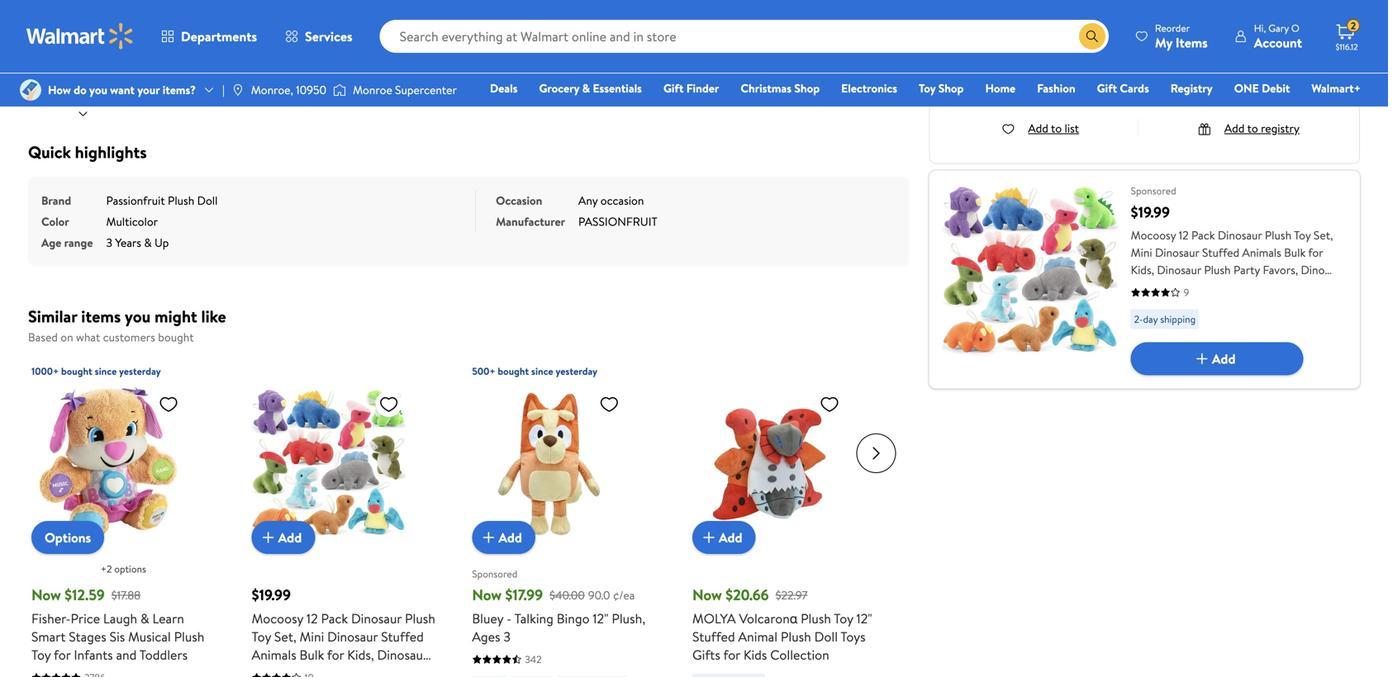 Task type: describe. For each thing, give the bounding box(es) containing it.
for for $19.99
[[1308, 245, 1323, 261]]

2-day shipping
[[1134, 312, 1196, 326]]

51 seller reviews view seller information
[[970, 29, 1106, 61]]

bought for now $12.59
[[61, 364, 92, 378]]

0 horizontal spatial seller
[[997, 45, 1024, 61]]

essentials
[[593, 80, 642, 96]]

based
[[28, 329, 58, 345]]

services
[[305, 27, 353, 45]]

gift for gift finder
[[664, 80, 684, 96]]

you for might
[[125, 305, 151, 328]]

registry link
[[1163, 79, 1220, 97]]

1 horizontal spatial seller
[[1039, 29, 1065, 45]]

stuffed inside the now $20.66 $22.97 molya volcaronα plush toy 12" stuffed animal plush doll toys gifts for kids collection
[[693, 628, 735, 646]]

do
[[74, 82, 87, 98]]

plush inside passionfruit plush doll color
[[168, 193, 194, 209]]

any
[[579, 193, 598, 209]]

90.0
[[588, 587, 610, 603]]

1000+ bought since yesterday
[[31, 364, 161, 378]]

doll inside the now $20.66 $22.97 molya volcaronα plush toy 12" stuffed animal plush doll toys gifts for kids collection
[[814, 628, 838, 646]]

$40.00
[[550, 587, 585, 603]]

returns
[[1033, 74, 1069, 90]]

shop for christmas shop
[[794, 80, 820, 96]]

fashion link
[[1030, 79, 1083, 97]]

12 inside sponsored $19.99 mocoosy 12 pack dinosaur plush toy set, mini dinosaur stuffed animals bulk for kids, dinosaur plush party favors, dino plush keychain goody bag fillers for girls boys dinosaur birthday supplie
[[1179, 227, 1189, 243]]

items
[[1176, 33, 1208, 52]]

add button for bluey -  talking bingo 12" plush, ages 3 image
[[472, 521, 535, 555]]

and
[[116, 646, 137, 664]]

since for now $17.99
[[531, 364, 553, 378]]

musical
[[128, 628, 171, 646]]

$20.66
[[726, 585, 769, 606]]

add to registry button
[[1198, 120, 1300, 136]]

12" inside the now $20.66 $22.97 molya volcaronα plush toy 12" stuffed animal plush doll toys gifts for kids collection
[[857, 610, 872, 628]]

$19.99 mocoosy 12 pack dinosaur plush toy set, mini dinosaur stuffed animals bulk for kids, dinosaur plush party favors, dino pl
[[252, 585, 435, 678]]

gift cards link
[[1090, 79, 1157, 97]]

walmart image
[[26, 23, 134, 50]]

dino inside sponsored $19.99 mocoosy 12 pack dinosaur plush toy set, mini dinosaur stuffed animals bulk for kids, dinosaur plush party favors, dino plush keychain goody bag fillers for girls boys dinosaur birthday supplie
[[1301, 262, 1325, 278]]

$17.88
[[111, 587, 141, 603]]

mini inside $19.99 mocoosy 12 pack dinosaur plush toy set, mini dinosaur stuffed animals bulk for kids, dinosaur plush party favors, dino pl
[[300, 628, 324, 646]]

pack inside $19.99 mocoosy 12 pack dinosaur plush toy set, mini dinosaur stuffed animals bulk for kids, dinosaur plush party favors, dino pl
[[321, 610, 348, 628]]

bulk inside sponsored $19.99 mocoosy 12 pack dinosaur plush toy set, mini dinosaur stuffed animals bulk for kids, dinosaur plush party favors, dino plush keychain goody bag fillers for girls boys dinosaur birthday supplie
[[1284, 245, 1306, 261]]

toddlers
[[139, 646, 188, 664]]

christmas shop link
[[733, 79, 827, 97]]

options
[[114, 562, 146, 576]]

342
[[525, 653, 542, 667]]

favors, inside $19.99 mocoosy 12 pack dinosaur plush toy set, mini dinosaur stuffed animals bulk for kids, dinosaur plush party favors, dino pl
[[319, 664, 359, 678]]

view seller information link
[[970, 45, 1085, 61]]

now for $20.66
[[693, 585, 722, 606]]

gift for gift cards
[[1097, 80, 1117, 96]]

1000+
[[31, 364, 59, 378]]

molya volcaronα plush toy 12" stuffed animal plush doll toys gifts for kids collection image
[[693, 388, 846, 541]]

christmas
[[741, 80, 792, 96]]

sponsored for now
[[472, 567, 518, 581]]

departments
[[181, 27, 257, 45]]

o
[[1292, 21, 1300, 35]]

details
[[1076, 74, 1111, 90]]

fashion
[[1037, 80, 1076, 96]]

to for list
[[1051, 120, 1062, 136]]

add to list
[[1028, 120, 1079, 136]]

0 horizontal spatial mocoosy 12 pack dinosaur plush toy set, mini dinosaur stuffed animals bulk for kids, dinosaur plush party favors, dino plush keychain goody bag fillers for girls boys dinosaur birthday supplie image
[[252, 388, 405, 541]]

shop for toy shop
[[939, 80, 964, 96]]

deals
[[490, 80, 518, 96]]

toy inside the now $20.66 $22.97 molya volcaronα plush toy 12" stuffed animal plush doll toys gifts for kids collection
[[834, 610, 853, 628]]

0 vertical spatial &
[[582, 80, 590, 96]]

girls
[[1316, 279, 1339, 295]]

toy inside $19.99 mocoosy 12 pack dinosaur plush toy set, mini dinosaur stuffed animals bulk for kids, dinosaur plush party favors, dino pl
[[252, 628, 271, 646]]

manufacturer
[[496, 214, 565, 230]]

one debit link
[[1227, 79, 1298, 97]]

hi, gary o account
[[1254, 21, 1302, 52]]

0 vertical spatial 3
[[106, 235, 112, 251]]

yesterday for now $17.99
[[556, 364, 598, 378]]

sis
[[110, 628, 125, 646]]

$116.12
[[1336, 41, 1358, 52]]

quick
[[28, 140, 71, 164]]

pack inside sponsored $19.99 mocoosy 12 pack dinosaur plush toy set, mini dinosaur stuffed animals bulk for kids, dinosaur plush party favors, dino plush keychain goody bag fillers for girls boys dinosaur birthday supplie
[[1192, 227, 1215, 243]]

set, inside sponsored $19.99 mocoosy 12 pack dinosaur plush toy set, mini dinosaur stuffed animals bulk for kids, dinosaur plush party favors, dino plush keychain goody bag fillers for girls boys dinosaur birthday supplie
[[1314, 227, 1333, 243]]

51
[[1026, 29, 1036, 45]]

mocoosy inside sponsored $19.99 mocoosy 12 pack dinosaur plush toy set, mini dinosaur stuffed animals bulk for kids, dinosaur plush party favors, dino plush keychain goody bag fillers for girls boys dinosaur birthday supplie
[[1131, 227, 1176, 243]]

any occasion manufacturer
[[496, 193, 644, 230]]

0 vertical spatial day
[[1013, 74, 1030, 90]]

for inside $19.99 mocoosy 12 pack dinosaur plush toy set, mini dinosaur stuffed animals bulk for kids, dinosaur plush party favors, dino pl
[[327, 646, 344, 664]]

how
[[48, 82, 71, 98]]

grocery & essentials
[[539, 80, 642, 96]]

3 years & up
[[106, 235, 169, 251]]

search icon image
[[1086, 30, 1099, 43]]

bag
[[1244, 279, 1263, 295]]

gift finder
[[664, 80, 719, 96]]

cards
[[1120, 80, 1149, 96]]

fisher-price laugh & learn smart stages sis musical plush toy for infants and toddlers image
[[31, 388, 185, 541]]

reorder
[[1155, 21, 1190, 35]]

registry
[[1171, 80, 1213, 96]]

500+ bought since yesterday
[[472, 364, 598, 378]]

departments button
[[147, 17, 271, 56]]

infants
[[74, 646, 113, 664]]

walmart+ link
[[1304, 79, 1369, 97]]

mocoosy inside $19.99 mocoosy 12 pack dinosaur plush toy set, mini dinosaur stuffed animals bulk for kids, dinosaur plush party favors, dino pl
[[252, 610, 303, 628]]

learn
[[152, 610, 184, 628]]

services button
[[271, 17, 367, 56]]

since for now $12.59
[[95, 364, 117, 378]]

one debit
[[1234, 80, 1290, 96]]

now inside sponsored now $17.99 $40.00 90.0 ¢/ea bluey -  talking bingo 12" plush, ages 3
[[472, 585, 502, 606]]

electronics link
[[834, 79, 905, 97]]

favors, inside sponsored $19.99 mocoosy 12 pack dinosaur plush toy set, mini dinosaur stuffed animals bulk for kids, dinosaur plush party favors, dino plush keychain goody bag fillers for girls boys dinosaur birthday supplie
[[1263, 262, 1298, 278]]

doll inside passionfruit plush doll color
[[197, 193, 218, 209]]

party inside $19.99 mocoosy 12 pack dinosaur plush toy set, mini dinosaur stuffed animals bulk for kids, dinosaur plush party favors, dino pl
[[285, 664, 316, 678]]

price
[[71, 610, 100, 628]]

items?
[[163, 82, 196, 98]]

toy inside now $12.59 $17.88 fisher-price laugh & learn smart stages sis musical plush toy for infants and toddlers
[[31, 646, 51, 664]]

home
[[985, 80, 1016, 96]]

for for $12.59
[[54, 646, 71, 664]]

product group containing now $12.59
[[31, 355, 215, 678]]

kids, inside sponsored $19.99 mocoosy 12 pack dinosaur plush toy set, mini dinosaur stuffed animals bulk for kids, dinosaur plush party favors, dino plush keychain goody bag fillers for girls boys dinosaur birthday supplie
[[1131, 262, 1155, 278]]

talking
[[515, 610, 554, 628]]

electronics
[[841, 80, 898, 96]]

3 inside sponsored now $17.99 $40.00 90.0 ¢/ea bluey -  talking bingo 12" plush, ages 3
[[504, 628, 511, 646]]

laugh
[[103, 610, 137, 628]]

¢/ea
[[613, 587, 635, 603]]

12 inside $19.99 mocoosy 12 pack dinosaur plush toy set, mini dinosaur stuffed animals bulk for kids, dinosaur plush party favors, dino pl
[[307, 610, 318, 628]]

animals inside sponsored $19.99 mocoosy 12 pack dinosaur plush toy set, mini dinosaur stuffed animals bulk for kids, dinosaur plush party favors, dino plush keychain goody bag fillers for girls boys dinosaur birthday supplie
[[1243, 245, 1282, 261]]

add to cart image for molya volcaronα plush toy 12" stuffed animal plush doll toys gifts for kids collection image
[[699, 528, 719, 548]]

add button for left mocoosy 12 pack dinosaur plush toy set, mini dinosaur stuffed animals bulk for kids, dinosaur plush party favors, dino plush keychain goody bag fillers for girls boys dinosaur birthday supplie image
[[252, 521, 315, 555]]

sponsored for $19.99
[[1131, 184, 1176, 198]]

gift finder link
[[656, 79, 727, 97]]

12" inside sponsored now $17.99 $40.00 90.0 ¢/ea bluey -  talking bingo 12" plush, ages 3
[[593, 610, 609, 628]]

view
[[970, 45, 994, 61]]

boys
[[1131, 297, 1155, 313]]

now for $12.59
[[31, 585, 61, 606]]

reviews
[[1068, 29, 1106, 45]]

stages
[[69, 628, 106, 646]]

home link
[[978, 79, 1023, 97]]

quick highlights
[[28, 140, 147, 164]]



Task type: locate. For each thing, give the bounding box(es) containing it.
finder
[[687, 80, 719, 96]]

to
[[1051, 120, 1062, 136], [1248, 120, 1258, 136]]

to left registry
[[1248, 120, 1258, 136]]

$19.99 up keychain
[[1131, 202, 1170, 223]]

3 now from the left
[[693, 585, 722, 606]]

1 product group from the left
[[31, 355, 215, 678]]

Search search field
[[380, 20, 1109, 53]]

1 horizontal spatial mocoosy 12 pack dinosaur plush toy set, mini dinosaur stuffed animals bulk for kids, dinosaur plush party favors, dino plush keychain goody bag fillers for girls boys dinosaur birthday supplie image
[[943, 184, 1118, 359]]

kids,
[[1131, 262, 1155, 278], [347, 646, 374, 664]]

to for registry
[[1248, 120, 1258, 136]]

bluey -  talking bingo 12" plush, ages 3 image
[[472, 388, 626, 541]]

free
[[970, 74, 992, 90]]

bought inside similar items you might like based on what customers bought
[[158, 329, 194, 345]]

similar items you might like based on what customers bought
[[28, 305, 226, 345]]

500+
[[472, 364, 495, 378]]

1 horizontal spatial doll
[[814, 628, 838, 646]]

0 vertical spatial favors,
[[1263, 262, 1298, 278]]

age
[[41, 235, 61, 251]]

product group
[[31, 355, 215, 678], [252, 355, 436, 678], [472, 355, 656, 678], [693, 355, 877, 678]]

day down the view seller information link
[[1013, 74, 1030, 90]]

1 vertical spatial mini
[[300, 628, 324, 646]]

 image for how do you want your items?
[[20, 79, 41, 101]]

0 vertical spatial you
[[89, 82, 107, 98]]

3 product group from the left
[[472, 355, 656, 678]]

collection
[[770, 646, 830, 664]]

seller right 51
[[1039, 29, 1065, 45]]

0 horizontal spatial now
[[31, 585, 61, 606]]

2 12" from the left
[[857, 610, 872, 628]]

bulk inside $19.99 mocoosy 12 pack dinosaur plush toy set, mini dinosaur stuffed animals bulk for kids, dinosaur plush party favors, dino pl
[[300, 646, 324, 664]]

12"
[[593, 610, 609, 628], [857, 610, 872, 628]]

$17.99
[[505, 585, 543, 606]]

12
[[1179, 227, 1189, 243], [307, 610, 318, 628]]

1 horizontal spatial day
[[1143, 312, 1158, 326]]

0 vertical spatial set,
[[1314, 227, 1333, 243]]

4 product group from the left
[[693, 355, 877, 678]]

toy inside sponsored $19.99 mocoosy 12 pack dinosaur plush toy set, mini dinosaur stuffed animals bulk for kids, dinosaur plush party favors, dino plush keychain goody bag fillers for girls boys dinosaur birthday supplie
[[1294, 227, 1311, 243]]

seller left 51
[[997, 45, 1024, 61]]

monroe, 10950
[[251, 82, 327, 98]]

1 horizontal spatial add to cart image
[[699, 528, 719, 548]]

1 horizontal spatial party
[[1234, 262, 1260, 278]]

add to favorites list, mocoosy 12 pack dinosaur plush toy set, mini dinosaur stuffed animals bulk for kids, dinosaur plush party favors, dino plush keychain goody bag fillers for girls boys dinosaur birthday supplie image
[[379, 394, 399, 415]]

& left up
[[144, 235, 152, 251]]

favors,
[[1263, 262, 1298, 278], [319, 664, 359, 678]]

1 horizontal spatial 12
[[1179, 227, 1189, 243]]

monroe,
[[251, 82, 293, 98]]

9
[[1184, 286, 1189, 300]]

dino inside $19.99 mocoosy 12 pack dinosaur plush toy set, mini dinosaur stuffed animals bulk for kids, dinosaur plush party favors, dino pl
[[362, 664, 390, 678]]

since right 500+
[[531, 364, 553, 378]]

0 vertical spatial sponsored
[[1131, 184, 1176, 198]]

information
[[1027, 45, 1085, 61]]

1 shop from the left
[[794, 80, 820, 96]]

bought right 1000+
[[61, 364, 92, 378]]

1 vertical spatial doll
[[814, 628, 838, 646]]

0 horizontal spatial shop
[[794, 80, 820, 96]]

& left learn
[[140, 610, 149, 628]]

options link
[[31, 521, 104, 555]]

add to cart image
[[258, 528, 278, 548]]

add to cart image
[[1192, 349, 1212, 369], [479, 528, 499, 548], [699, 528, 719, 548]]

mini
[[1131, 245, 1153, 261], [300, 628, 324, 646]]

product group containing now $20.66
[[693, 355, 877, 678]]

0 horizontal spatial you
[[89, 82, 107, 98]]

1 vertical spatial mocoosy 12 pack dinosaur plush toy set, mini dinosaur stuffed animals bulk for kids, dinosaur plush party favors, dino plush keychain goody bag fillers for girls boys dinosaur birthday supplie image
[[252, 388, 405, 541]]

you right do
[[89, 82, 107, 98]]

for inside the now $20.66 $22.97 molya volcaronα plush toy 12" stuffed animal plush doll toys gifts for kids collection
[[723, 646, 740, 664]]

occasion
[[601, 193, 644, 209]]

2 horizontal spatial now
[[693, 585, 722, 606]]

shipping
[[1160, 312, 1196, 326]]

10950
[[296, 82, 327, 98]]

0 horizontal spatial sponsored
[[472, 567, 518, 581]]

1 yesterday from the left
[[119, 364, 161, 378]]

now up molya
[[693, 585, 722, 606]]

add inside $19.99 group
[[1212, 350, 1236, 368]]

0 vertical spatial $19.99
[[1131, 202, 1170, 223]]

1 horizontal spatial stuffed
[[693, 628, 735, 646]]

molya
[[693, 610, 736, 628]]

0 horizontal spatial bought
[[61, 364, 92, 378]]

-
[[507, 610, 512, 628]]

might
[[155, 305, 197, 328]]

1 horizontal spatial since
[[531, 364, 553, 378]]

0 vertical spatial mocoosy 12 pack dinosaur plush toy set, mini dinosaur stuffed animals bulk for kids, dinosaur plush party favors, dino plush keychain goody bag fillers for girls boys dinosaur birthday supplie image
[[943, 184, 1118, 359]]

next image image
[[76, 108, 90, 121]]

yesterday for now $12.59
[[119, 364, 161, 378]]

want
[[110, 82, 135, 98]]

1 vertical spatial day
[[1143, 312, 1158, 326]]

2 vertical spatial &
[[140, 610, 149, 628]]

1 12" from the left
[[593, 610, 609, 628]]

items
[[81, 305, 121, 328]]

add to cart image inside $19.99 group
[[1192, 349, 1212, 369]]

0 horizontal spatial day
[[1013, 74, 1030, 90]]

 image
[[20, 79, 41, 101], [231, 83, 244, 97]]

0 horizontal spatial stuffed
[[381, 628, 424, 646]]

bought for now $17.99
[[498, 364, 529, 378]]

0 horizontal spatial bulk
[[300, 646, 324, 664]]

1 horizontal spatial yesterday
[[556, 364, 598, 378]]

free 90-day returns details
[[970, 74, 1111, 90]]

day
[[1013, 74, 1030, 90], [1143, 312, 1158, 326]]

occasion
[[496, 193, 542, 209]]

animals inside $19.99 mocoosy 12 pack dinosaur plush toy set, mini dinosaur stuffed animals bulk for kids, dinosaur plush party favors, dino pl
[[252, 646, 296, 664]]

2 shop from the left
[[939, 80, 964, 96]]

since down what
[[95, 364, 117, 378]]

1 horizontal spatial set,
[[1314, 227, 1333, 243]]

$19.99
[[1131, 202, 1170, 223], [252, 585, 291, 606]]

0 horizontal spatial doll
[[197, 193, 218, 209]]

0 vertical spatial doll
[[197, 193, 218, 209]]

90-
[[995, 74, 1013, 90]]

0 vertical spatial dino
[[1301, 262, 1325, 278]]

+2 options
[[101, 562, 146, 576]]

2
[[1351, 19, 1356, 33]]

doll left toys
[[814, 628, 838, 646]]

add to favorites list, fisher-price laugh & learn smart stages sis musical plush toy for infants and toddlers image
[[159, 394, 179, 415]]

& inside now $12.59 $17.88 fisher-price laugh & learn smart stages sis musical plush toy for infants and toddlers
[[140, 610, 149, 628]]

0 vertical spatial mocoosy
[[1131, 227, 1176, 243]]

1 vertical spatial party
[[285, 664, 316, 678]]

passionfruit plush doll color
[[41, 193, 218, 230]]

1 vertical spatial 12
[[307, 610, 318, 628]]

christmas shop
[[741, 80, 820, 96]]

 image right |
[[231, 83, 244, 97]]

1 horizontal spatial mocoosy
[[1131, 227, 1176, 243]]

fillers
[[1266, 279, 1296, 295]]

shop left free
[[939, 80, 964, 96]]

now up the bluey at the left of the page
[[472, 585, 502, 606]]

2 now from the left
[[472, 585, 502, 606]]

day inside $19.99 group
[[1143, 312, 1158, 326]]

2-
[[1134, 312, 1143, 326]]

mocoosy 12 pack dinosaur plush toy set, mini dinosaur stuffed animals bulk for kids, dinosaur plush party favors, dino plush keychain goody bag fillers for girls boys dinosaur birthday supplie image inside $19.99 group
[[943, 184, 1118, 359]]

0 horizontal spatial set,
[[274, 628, 296, 646]]

reorder my items
[[1155, 21, 1208, 52]]

2 product group from the left
[[252, 355, 436, 678]]

0 horizontal spatial gift
[[664, 80, 684, 96]]

3 right ages
[[504, 628, 511, 646]]

years
[[115, 235, 141, 251]]

gift left the finder
[[664, 80, 684, 96]]

2 horizontal spatial bought
[[498, 364, 529, 378]]

add
[[1028, 120, 1049, 136], [1225, 120, 1245, 136], [1212, 350, 1236, 368], [278, 529, 302, 547], [499, 529, 522, 547], [719, 529, 743, 547]]

how do you want your items?
[[48, 82, 196, 98]]

$19.99 inside $19.99 mocoosy 12 pack dinosaur plush toy set, mini dinosaur stuffed animals bulk for kids, dinosaur plush party favors, dino pl
[[252, 585, 291, 606]]

1 vertical spatial favors,
[[319, 664, 359, 678]]

1 horizontal spatial pack
[[1192, 227, 1215, 243]]

birthday
[[1205, 297, 1247, 313]]

0 horizontal spatial yesterday
[[119, 364, 161, 378]]

animals
[[1243, 245, 1282, 261], [252, 646, 296, 664]]

0 horizontal spatial 3
[[106, 235, 112, 251]]

ages
[[472, 628, 500, 646]]

1 horizontal spatial bought
[[158, 329, 194, 345]]

1 horizontal spatial $19.99
[[1131, 202, 1170, 223]]

1 vertical spatial $19.99
[[252, 585, 291, 606]]

0 horizontal spatial to
[[1051, 120, 1062, 136]]

1 to from the left
[[1051, 120, 1062, 136]]

stuffed inside $19.99 mocoosy 12 pack dinosaur plush toy set, mini dinosaur stuffed animals bulk for kids, dinosaur plush party favors, dino pl
[[381, 628, 424, 646]]

hi,
[[1254, 21, 1266, 35]]

0 vertical spatial pack
[[1192, 227, 1215, 243]]

now inside the now $20.66 $22.97 molya volcaronα plush toy 12" stuffed animal plush doll toys gifts for kids collection
[[693, 585, 722, 606]]

mocoosy down add to cart image
[[252, 610, 303, 628]]

1 since from the left
[[95, 364, 117, 378]]

add button for molya volcaronα plush toy 12" stuffed animal plush doll toys gifts for kids collection image
[[693, 521, 756, 555]]

1 horizontal spatial 12"
[[857, 610, 872, 628]]

2 gift from the left
[[1097, 80, 1117, 96]]

gifts
[[693, 646, 721, 664]]

doll right passionfruit
[[197, 193, 218, 209]]

$19.99 group
[[929, 171, 1360, 389]]

animal
[[738, 628, 778, 646]]

pack
[[1192, 227, 1215, 243], [321, 610, 348, 628]]

$19.99 down add to cart image
[[252, 585, 291, 606]]

1 horizontal spatial sponsored
[[1131, 184, 1176, 198]]

add to cart image for bluey -  talking bingo 12" plush, ages 3 image
[[479, 528, 499, 548]]

1 horizontal spatial bulk
[[1284, 245, 1306, 261]]

0 horizontal spatial party
[[285, 664, 316, 678]]

1 vertical spatial set,
[[274, 628, 296, 646]]

brand
[[41, 193, 71, 209]]

1 horizontal spatial now
[[472, 585, 502, 606]]

bought down might
[[158, 329, 194, 345]]

0 horizontal spatial animals
[[252, 646, 296, 664]]

$22.97
[[776, 587, 808, 603]]

kids, inside $19.99 mocoosy 12 pack dinosaur plush toy set, mini dinosaur stuffed animals bulk for kids, dinosaur plush party favors, dino pl
[[347, 646, 374, 664]]

1 horizontal spatial shop
[[939, 80, 964, 96]]

0 vertical spatial mini
[[1131, 245, 1153, 261]]

volcaronα
[[739, 610, 798, 628]]

shop
[[794, 80, 820, 96], [939, 80, 964, 96]]

on
[[61, 329, 73, 345]]

now up fisher-
[[31, 585, 61, 606]]

3 left years
[[106, 235, 112, 251]]

you up the customers
[[125, 305, 151, 328]]

toy shop link
[[912, 79, 971, 97]]

passionfruit
[[579, 214, 658, 230]]

2 horizontal spatial stuffed
[[1202, 245, 1240, 261]]

2 horizontal spatial add to cart image
[[1192, 349, 1212, 369]]

since
[[95, 364, 117, 378], [531, 364, 553, 378]]

1 vertical spatial dino
[[362, 664, 390, 678]]

0 horizontal spatial mini
[[300, 628, 324, 646]]

add to favorites list, molya volcaronα plush toy 12" stuffed animal plush doll toys gifts for kids collection image
[[820, 394, 840, 415]]

mocoosy 12 pack dinosaur plush toy set, mini dinosaur stuffed animals bulk for kids, dinosaur plush party favors, dino plush keychain goody bag fillers for girls boys dinosaur birthday supplie image
[[943, 184, 1118, 359], [252, 388, 405, 541]]

1 vertical spatial animals
[[252, 646, 296, 664]]

party inside sponsored $19.99 mocoosy 12 pack dinosaur plush toy set, mini dinosaur stuffed animals bulk for kids, dinosaur plush party favors, dino plush keychain goody bag fillers for girls boys dinosaur birthday supplie
[[1234, 262, 1260, 278]]

gift left the cards
[[1097, 80, 1117, 96]]

1 vertical spatial you
[[125, 305, 151, 328]]

1 horizontal spatial kids,
[[1131, 262, 1155, 278]]

0 horizontal spatial $19.99
[[252, 585, 291, 606]]

1 gift from the left
[[664, 80, 684, 96]]

supplie
[[1250, 297, 1286, 313]]

plush inside now $12.59 $17.88 fisher-price laugh & learn smart stages sis musical plush toy for infants and toddlers
[[174, 628, 204, 646]]

2 since from the left
[[531, 364, 553, 378]]

0 horizontal spatial add to cart image
[[479, 528, 499, 548]]

2 to from the left
[[1248, 120, 1258, 136]]

bought right 500+
[[498, 364, 529, 378]]

0 horizontal spatial 12"
[[593, 610, 609, 628]]

passionfruit
[[106, 193, 165, 209]]

mini inside sponsored $19.99 mocoosy 12 pack dinosaur plush toy set, mini dinosaur stuffed animals bulk for kids, dinosaur plush party favors, dino plush keychain goody bag fillers for girls boys dinosaur birthday supplie
[[1131, 245, 1153, 261]]

product group containing now $17.99
[[472, 355, 656, 678]]

$19.99 inside sponsored $19.99 mocoosy 12 pack dinosaur plush toy set, mini dinosaur stuffed animals bulk for kids, dinosaur plush party favors, dino plush keychain goody bag fillers for girls boys dinosaur birthday supplie
[[1131, 202, 1170, 223]]

 image for monroe, 10950
[[231, 83, 244, 97]]

add button inside $19.99 group
[[1131, 343, 1304, 376]]

1 vertical spatial pack
[[321, 610, 348, 628]]

1 horizontal spatial dino
[[1301, 262, 1325, 278]]

0 horizontal spatial mocoosy
[[252, 610, 303, 628]]

0 vertical spatial party
[[1234, 262, 1260, 278]]

0 horizontal spatial dino
[[362, 664, 390, 678]]

stuffed inside sponsored $19.99 mocoosy 12 pack dinosaur plush toy set, mini dinosaur stuffed animals bulk for kids, dinosaur plush party favors, dino plush keychain goody bag fillers for girls boys dinosaur birthday supplie
[[1202, 245, 1240, 261]]

add to cart image up the bluey at the left of the page
[[479, 528, 499, 548]]

bulk
[[1284, 245, 1306, 261], [300, 646, 324, 664]]

set, inside $19.99 mocoosy 12 pack dinosaur plush toy set, mini dinosaur stuffed animals bulk for kids, dinosaur plush party favors, dino pl
[[274, 628, 296, 646]]

1 horizontal spatial animals
[[1243, 245, 1282, 261]]

sponsored inside sponsored now $17.99 $40.00 90.0 ¢/ea bluey -  talking bingo 12" plush, ages 3
[[472, 567, 518, 581]]

0 vertical spatial kids,
[[1131, 262, 1155, 278]]

add to cart image down shipping
[[1192, 349, 1212, 369]]

1 horizontal spatial favors,
[[1263, 262, 1298, 278]]

kids
[[744, 646, 767, 664]]

dino
[[1301, 262, 1325, 278], [362, 664, 390, 678]]

sponsored inside sponsored $19.99 mocoosy 12 pack dinosaur plush toy set, mini dinosaur stuffed animals bulk for kids, dinosaur plush party favors, dino plush keychain goody bag fillers for girls boys dinosaur birthday supplie
[[1131, 184, 1176, 198]]

you inside similar items you might like based on what customers bought
[[125, 305, 151, 328]]

1 horizontal spatial you
[[125, 305, 151, 328]]

2 yesterday from the left
[[556, 364, 598, 378]]

1 horizontal spatial 3
[[504, 628, 511, 646]]

next slide for similar items you might like list image
[[857, 434, 896, 474]]

add to cart image up molya
[[699, 528, 719, 548]]

1 vertical spatial bulk
[[300, 646, 324, 664]]

monroe
[[353, 82, 392, 98]]

mocoosy up keychain
[[1131, 227, 1176, 243]]

bingo
[[557, 610, 590, 628]]

options
[[45, 529, 91, 547]]

 image left how
[[20, 79, 41, 101]]

0 horizontal spatial kids,
[[347, 646, 374, 664]]

1 vertical spatial mocoosy
[[252, 610, 303, 628]]

keychain
[[1161, 279, 1205, 295]]

similar
[[28, 305, 77, 328]]

0 vertical spatial bulk
[[1284, 245, 1306, 261]]

for for $20.66
[[723, 646, 740, 664]]

Walmart Site-Wide search field
[[380, 20, 1109, 53]]

shop right christmas
[[794, 80, 820, 96]]

product group containing $19.99
[[252, 355, 436, 678]]

like
[[201, 305, 226, 328]]

passionfruit dinosaur plush toy stuffed animals for girls & boys, 4-pc set - image 5 of 7 image
[[36, 0, 133, 93]]

1 vertical spatial 3
[[504, 628, 511, 646]]

|
[[222, 82, 225, 98]]

sponsored now $17.99 $40.00 90.0 ¢/ea bluey -  talking bingo 12" plush, ages 3
[[472, 567, 645, 646]]

to left list
[[1051, 120, 1062, 136]]

now inside now $12.59 $17.88 fisher-price laugh & learn smart stages sis musical plush toy for infants and toddlers
[[31, 585, 61, 606]]

1 now from the left
[[31, 585, 61, 606]]

add to favorites list, bluey -  talking bingo 12" plush, ages 3 image
[[599, 394, 619, 415]]

0 vertical spatial 12
[[1179, 227, 1189, 243]]

0 horizontal spatial  image
[[20, 79, 41, 101]]

1 vertical spatial &
[[144, 235, 152, 251]]

& right grocery
[[582, 80, 590, 96]]

1 horizontal spatial  image
[[231, 83, 244, 97]]

0 horizontal spatial since
[[95, 364, 117, 378]]

0 horizontal spatial favors,
[[319, 664, 359, 678]]

+2
[[101, 562, 112, 576]]

1 vertical spatial sponsored
[[472, 567, 518, 581]]

bluey
[[472, 610, 504, 628]]

you for want
[[89, 82, 107, 98]]

0 vertical spatial animals
[[1243, 245, 1282, 261]]

doll
[[197, 193, 218, 209], [814, 628, 838, 646]]

gary
[[1269, 21, 1289, 35]]

for inside now $12.59 $17.88 fisher-price laugh & learn smart stages sis musical plush toy for infants and toddlers
[[54, 646, 71, 664]]

 image
[[333, 82, 346, 98]]

1 horizontal spatial mini
[[1131, 245, 1153, 261]]

plush,
[[612, 610, 645, 628]]

0 horizontal spatial pack
[[321, 610, 348, 628]]

add to registry
[[1225, 120, 1300, 136]]

account
[[1254, 33, 1302, 52]]

now
[[31, 585, 61, 606], [472, 585, 502, 606], [693, 585, 722, 606]]

1 vertical spatial kids,
[[347, 646, 374, 664]]

day left shipping
[[1143, 312, 1158, 326]]

multicolor
[[106, 214, 158, 230]]



Task type: vqa. For each thing, say whether or not it's contained in the screenshot.
the Add
yes



